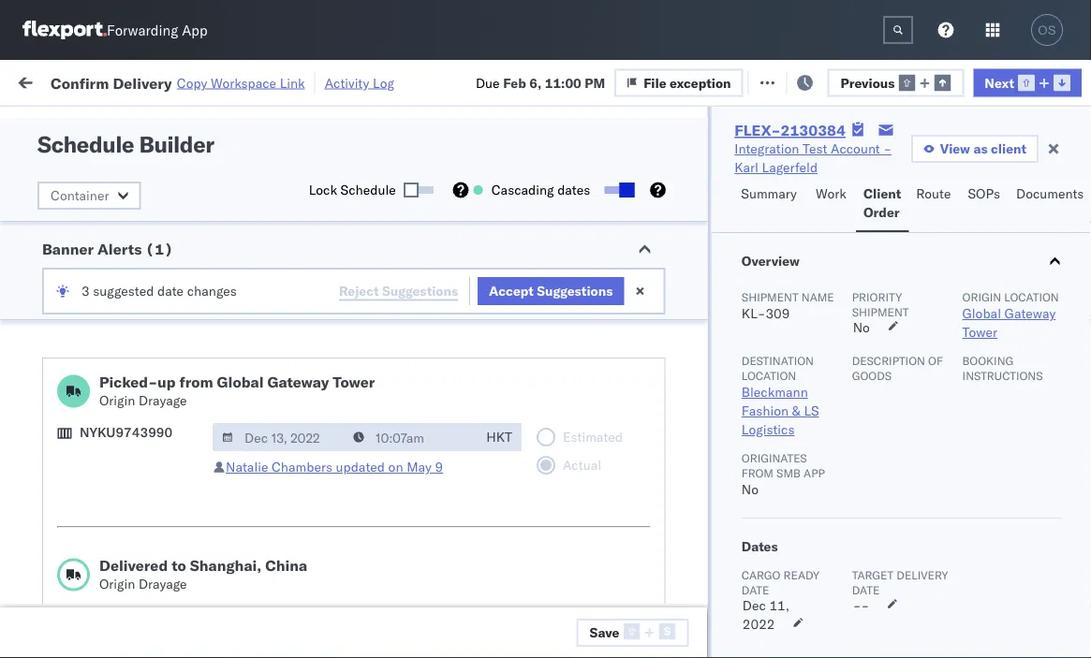 Task type: locate. For each thing, give the bounding box(es) containing it.
0 vertical spatial 2130387
[[872, 158, 929, 174]]

1 products from the top
[[527, 529, 580, 545]]

ca inside confirm pickup from los angeles, ca
[[43, 496, 61, 512]]

integration test account - karl lagerfeld down flex-2130384 'link'
[[735, 141, 892, 176]]

ocean down lock schedule
[[371, 199, 409, 215]]

0 vertical spatial global
[[962, 305, 1001, 322]]

gateway
[[1004, 305, 1055, 322], [267, 373, 329, 392]]

2 schedule delivery appointment button from the top
[[43, 568, 230, 589]]

app
[[182, 21, 208, 39], [803, 466, 825, 480]]

los for schedule pickup from los angeles international airport link
[[177, 601, 198, 617]]

pickup inside 'schedule pickup from los angeles international airport'
[[102, 601, 142, 617]]

0 horizontal spatial --
[[614, 323, 631, 339]]

1 resize handle column header from the left
[[268, 145, 290, 659]]

1 am from the top
[[131, 199, 153, 215]]

3 ca from the top
[[43, 496, 61, 512]]

pickup up picked-
[[102, 354, 142, 370]]

schedule delivery appointment for second the schedule delivery appointment link from the bottom of the page
[[43, 445, 230, 462]]

app inside originates from smb app no
[[803, 466, 825, 480]]

1 vertical spatial 2130384
[[872, 240, 929, 257]]

delivered
[[99, 556, 168, 575]]

drayage down up
[[139, 392, 187, 409]]

0 horizontal spatial location
[[741, 369, 796, 383]]

2 products from the top
[[527, 570, 580, 586]]

1 schedule pickup from los angeles, ca link from the top
[[43, 353, 266, 390]]

message (0)
[[222, 73, 299, 89]]

flex id button
[[792, 149, 924, 168]]

batch action
[[1016, 73, 1091, 89]]

pickup for first schedule pickup from los angeles, ca link from the bottom
[[102, 518, 142, 535]]

4 ocean fcl from the top
[[371, 405, 437, 422]]

confirm for confirm delivery button
[[43, 198, 91, 215]]

am for 3:00
[[131, 281, 153, 298]]

angeles, for third schedule pickup from los angeles, ca link from the bottom
[[201, 354, 252, 370]]

feb left 3,
[[188, 199, 211, 215]]

date down the target
[[852, 583, 879, 597]]

may
[[407, 459, 432, 475]]

2 : from the left
[[431, 116, 434, 130]]

forwarding
[[107, 21, 178, 39]]

consignee
[[579, 405, 642, 422], [701, 405, 764, 422], [579, 446, 642, 463], [701, 446, 764, 463]]

schedule inside 'schedule pickup from los angeles international airport'
[[43, 601, 99, 617]]

import
[[129, 73, 171, 89]]

ocean left the 9
[[371, 446, 409, 463]]

0 vertical spatial upload customs clearance documents
[[43, 230, 205, 265]]

netherlands up confirm delivery
[[43, 166, 116, 183]]

ocean up -- : -- -- text box at the left bottom of the page
[[371, 405, 409, 422]]

0 vertical spatial schedule pickup from los angeles, ca
[[43, 354, 252, 389]]

pickup inside confirm pickup from los angeles, ca
[[94, 477, 135, 494]]

1 vertical spatial documents
[[43, 249, 111, 265]]

1 vertical spatial otter products - test account
[[493, 570, 673, 586]]

1 schedule delivery appointment from the top
[[43, 445, 230, 462]]

lagerfeld
[[802, 158, 858, 174], [762, 159, 818, 176], [802, 199, 858, 215], [802, 240, 858, 257], [802, 281, 858, 298]]

1 mb from the top
[[1073, 529, 1091, 545]]

11:59 up confirm pickup from los angeles, ca
[[99, 446, 136, 463]]

1 vertical spatial schedule pickup from los angeles, ca link
[[43, 394, 266, 431]]

save button
[[577, 619, 689, 647]]

pickup down picked-
[[102, 395, 142, 411]]

1 vertical spatial global
[[217, 373, 264, 392]]

schedule pickup from los angeles, ca
[[43, 354, 252, 389], [43, 395, 252, 430], [43, 518, 252, 554]]

rotterdam, down work,
[[169, 148, 236, 164]]

upload for 2nd 'upload customs clearance documents' link
[[43, 312, 86, 329]]

ready
[[142, 116, 176, 130]]

gvcu5265864 down numbers
[[952, 199, 1044, 215]]

1 vertical spatial upload customs clearance documents link
[[43, 311, 266, 349]]

1 vertical spatial schedule pickup from los angeles, ca
[[43, 395, 252, 430]]

test
[[803, 141, 827, 157], [683, 158, 707, 174], [683, 199, 707, 215], [683, 240, 707, 257], [683, 281, 707, 298], [539, 364, 564, 380], [661, 364, 685, 380], [551, 405, 576, 422], [673, 405, 698, 422], [551, 446, 576, 463], [673, 446, 698, 463], [661, 488, 685, 504], [595, 529, 620, 545], [595, 570, 620, 586], [683, 611, 707, 628]]

os
[[1038, 23, 1056, 37]]

2 tes from the top
[[1073, 488, 1091, 504]]

2130384 up shipment at the top of page
[[872, 281, 929, 298]]

1 vertical spatial products,
[[649, 570, 706, 586]]

flex-2130387 button
[[802, 153, 933, 179], [802, 153, 933, 179], [802, 194, 933, 221], [802, 194, 933, 221]]

location up 'global gateway tower' link
[[1004, 290, 1059, 304]]

upload inside button
[[43, 312, 86, 329]]

flex-2001714
[[832, 611, 929, 628]]

2 upload from the top
[[43, 312, 86, 329]]

057
[[1073, 323, 1091, 339]]

flex-2130384 up shipment at the top of page
[[832, 281, 929, 298]]

customs
[[89, 230, 142, 246], [89, 312, 142, 329]]

0 vertical spatial documents
[[1016, 185, 1084, 202]]

schedule for first schedule pickup from los angeles, ca link from the bottom
[[43, 518, 99, 535]]

workitem button
[[11, 149, 272, 168]]

integration test account - karl lagerfeld
[[735, 141, 892, 176], [614, 158, 858, 174], [614, 199, 858, 215], [614, 240, 858, 257], [614, 281, 858, 298]]

1 vertical spatial ma
[[1073, 611, 1091, 628]]

ping - test entity
[[493, 364, 602, 380], [614, 364, 724, 380], [614, 488, 724, 504]]

confirm pickup from los angeles, ca
[[43, 477, 245, 512]]

1 ocean fcl from the top
[[371, 199, 437, 215]]

0 vertical spatial netherlands
[[43, 166, 116, 183]]

work
[[175, 73, 207, 89], [816, 185, 847, 202]]

2 vertical spatial schedule pickup from los angeles, ca
[[43, 518, 252, 554]]

flex-2130384 down order
[[832, 240, 929, 257]]

2 rotterdam, from the top
[[169, 271, 236, 288]]

1 vertical spatial am
[[131, 281, 153, 298]]

flex-2001714 button
[[802, 607, 933, 633], [802, 607, 933, 633]]

on left "may"
[[388, 459, 403, 475]]

los for first schedule pickup from los angeles, ca link from the bottom
[[177, 518, 198, 535]]

2006134
[[872, 364, 929, 380]]

0 horizontal spatial on
[[388, 459, 403, 475]]

confirm pickup from rotterdam, netherlands link for first confirm pickup from rotterdam, netherlands button from the top of the page
[[43, 147, 266, 184]]

5 ocean fcl from the top
[[371, 446, 437, 463]]

my work
[[0, 68, 73, 94]]

drayage
[[139, 392, 187, 409], [139, 576, 187, 592]]

origin up 'global gateway tower' link
[[962, 290, 1001, 304]]

1 vertical spatial flex-2130384
[[832, 240, 929, 257]]

-- right inc. at the right of the page
[[614, 323, 631, 339]]

2 flex-2130387 from the top
[[832, 199, 929, 215]]

upload customs clearance documents up 3:00
[[43, 230, 205, 265]]

to
[[172, 556, 186, 575]]

1 vertical spatial 11:00
[[99, 158, 136, 174]]

description of goods
[[852, 354, 943, 383]]

date for delivery
[[852, 583, 879, 597]]

pickup up delivered
[[94, 477, 135, 494]]

1 confirm pickup from rotterdam, netherlands link from the top
[[43, 147, 266, 184]]

clearance inside upload customs clearance documents button
[[145, 312, 205, 329]]

0 horizontal spatial exception
[[670, 74, 731, 91]]

2 fcl from the top
[[413, 281, 437, 298]]

1 vertical spatial clearance
[[145, 312, 205, 329]]

pst,
[[163, 158, 191, 174], [156, 199, 184, 215], [155, 240, 183, 257], [156, 281, 184, 298], [163, 323, 191, 339], [163, 364, 191, 380], [163, 405, 191, 422], [163, 446, 191, 463], [163, 570, 191, 586]]

origin inside delivered to shanghai, china origin drayage
[[99, 576, 135, 592]]

1 horizontal spatial gateway
[[1004, 305, 1055, 322]]

1 vertical spatial 6,
[[214, 281, 226, 298]]

0 vertical spatial otter products, llc
[[614, 529, 732, 545]]

otter products, llc left dates
[[614, 529, 732, 545]]

1 vertical spatial tes
[[1073, 488, 1091, 504]]

11:59 pm pst, feb 14, 2023 up confirm pickup from los angeles, ca link
[[99, 446, 277, 463]]

4,
[[213, 240, 225, 257]]

delivered to shanghai, china origin drayage
[[99, 556, 307, 592]]

upload customs clearance documents down suggested
[[43, 312, 205, 348]]

schedule pickup from los angeles, ca down up
[[43, 395, 252, 430]]

0 horizontal spatial app
[[182, 21, 208, 39]]

llc left cargo
[[709, 570, 732, 586]]

2023 right 2, on the left top
[[236, 158, 269, 174]]

1 vertical spatial llc
[[709, 570, 732, 586]]

location inside origin location global gateway tower
[[1004, 290, 1059, 304]]

no down shipment at the top of page
[[853, 319, 870, 336]]

1 vertical spatial appointment
[[153, 569, 230, 585]]

flex-2006134 button
[[802, 359, 933, 385], [802, 359, 933, 385]]

11:59 down the 10:00
[[99, 364, 136, 380]]

0 vertical spatial origin
[[962, 290, 1001, 304]]

1 horizontal spatial work
[[816, 185, 847, 202]]

for
[[178, 116, 194, 130]]

0 vertical spatial dem
[[1073, 405, 1091, 422]]

None checkbox
[[604, 186, 631, 194]]

resize handle column header
[[268, 145, 290, 659], [274, 145, 296, 659], [339, 145, 362, 659], [461, 145, 483, 659], [583, 145, 605, 659], [770, 145, 792, 659], [920, 145, 942, 659], [1042, 145, 1064, 659], [1058, 145, 1080, 659]]

2 horizontal spatial no
[[853, 319, 870, 336]]

lock schedule
[[309, 182, 396, 198]]

2 confirm pickup from rotterdam, netherlands from the top
[[43, 271, 236, 306]]

schedule pickup from los angeles, ca link down upload customs clearance documents button
[[43, 353, 266, 390]]

2 schedule pickup from los angeles, ca button from the top
[[43, 394, 266, 433]]

1 netherlands from the top
[[43, 166, 116, 183]]

1 vertical spatial gateway
[[267, 373, 329, 392]]

2 ca from the top
[[43, 414, 61, 430]]

309
[[765, 305, 790, 322]]

2023
[[236, 158, 269, 174], [229, 199, 262, 215], [228, 240, 261, 257], [229, 281, 262, 298], [236, 323, 269, 339], [245, 364, 277, 380], [245, 405, 277, 422], [245, 446, 277, 463], [245, 570, 277, 586]]

0 vertical spatial clearance
[[145, 230, 205, 246]]

pickup up airport on the left bottom
[[102, 601, 142, 617]]

1 horizontal spatial date
[[741, 583, 769, 597]]

netherlands for first confirm pickup from rotterdam, netherlands button from the top of the page
[[43, 166, 116, 183]]

0 vertical spatial schedule delivery appointment link
[[43, 444, 230, 463]]

None text field
[[883, 16, 913, 44]]

pst, up confirm pickup from los angeles, ca link
[[163, 446, 191, 463]]

instructions
[[962, 369, 1043, 383]]

ca
[[43, 372, 61, 389], [43, 414, 61, 430], [43, 496, 61, 512], [43, 537, 61, 554]]

1 upload from the top
[[43, 230, 86, 246]]

-- : -- -- text field
[[344, 423, 477, 451]]

0 vertical spatial rotterdam,
[[169, 148, 236, 164]]

1 vertical spatial upload customs clearance documents
[[43, 312, 205, 348]]

tower inside picked-up from global gateway tower origin drayage
[[333, 373, 375, 392]]

2023 up mmm d, yyyy text box
[[245, 405, 277, 422]]

-- down the target
[[853, 598, 869, 614]]

1 horizontal spatial global
[[962, 305, 1001, 322]]

7 resize handle column header from the left
[[920, 145, 942, 659]]

1 appointment from the top
[[153, 445, 230, 462]]

rotterdam, for second confirm pickup from rotterdam, netherlands button from the top of the page
[[169, 271, 236, 288]]

otter products, llc
[[614, 529, 732, 545], [614, 570, 732, 586]]

container inside container numbers 'button'
[[952, 146, 1002, 160]]

by:
[[68, 115, 86, 131]]

0 vertical spatial schedule pickup from los angeles, ca button
[[43, 353, 266, 392]]

0 vertical spatial gvcu5265864
[[952, 157, 1044, 174]]

2 customs from the top
[[89, 312, 142, 329]]

integration test account - karl lagerfeld up summary
[[614, 158, 858, 174]]

ready
[[783, 568, 819, 582]]

of
[[928, 354, 943, 368]]

clearance down 3:00 am pst, feb 6, 2023
[[145, 312, 205, 329]]

3 resize handle column header from the left
[[339, 145, 362, 659]]

0 vertical spatial app
[[182, 21, 208, 39]]

0 vertical spatial schedule pickup from los angeles, ca link
[[43, 353, 266, 390]]

1 vertical spatial mb
[[1073, 570, 1091, 586]]

1 : from the left
[[134, 116, 138, 130]]

1 vertical spatial location
[[741, 369, 796, 383]]

1 horizontal spatial app
[[803, 466, 825, 480]]

upload customs clearance documents inside button
[[43, 312, 205, 348]]

client order
[[864, 185, 901, 221]]

schedule delivery appointment link up 'schedule pickup from los angeles international airport'
[[43, 568, 230, 587]]

file exception button
[[772, 67, 901, 95], [772, 67, 901, 95], [615, 69, 743, 97], [615, 69, 743, 97]]

0 vertical spatial products,
[[649, 529, 706, 545]]

documents up the 3
[[43, 249, 111, 265]]

11:59 down picked-
[[99, 405, 136, 422]]

fcl
[[413, 199, 437, 215], [413, 281, 437, 298], [413, 364, 437, 380], [413, 405, 437, 422], [413, 446, 437, 463]]

0 horizontal spatial container
[[51, 187, 109, 204]]

2 mb from the top
[[1073, 570, 1091, 586]]

actions
[[1035, 153, 1074, 167]]

confirm pickup from rotterdam, netherlands link
[[43, 147, 266, 184], [43, 270, 266, 308]]

6,
[[529, 74, 542, 91], [214, 281, 226, 298]]

los inside 'schedule pickup from los angeles international airport'
[[177, 601, 198, 617]]

origin inside origin location global gateway tower
[[962, 290, 1001, 304]]

0 vertical spatial tower
[[962, 324, 997, 340]]

schedule for third schedule pickup from los angeles, ca link from the bottom
[[43, 354, 99, 370]]

2 confirm pickup from rotterdam, netherlands button from the top
[[43, 270, 266, 310]]

pst, up the ')'
[[156, 199, 184, 215]]

1 ocean from the top
[[371, 199, 409, 215]]

schedule pickup from los angeles, ca for first schedule pickup from los angeles, ca link from the bottom
[[43, 518, 252, 554]]

schedule pickup from los angeles, ca button down up
[[43, 394, 266, 433]]

origin down delivered
[[99, 576, 135, 592]]

date inside target delivery date
[[852, 583, 879, 597]]

5:30
[[99, 199, 128, 215], [99, 240, 128, 257]]

schedule delivery appointment up 'schedule pickup from los angeles international airport'
[[43, 569, 230, 585]]

2 vertical spatial documents
[[43, 331, 111, 348]]

1 vertical spatial app
[[803, 466, 825, 480]]

11:59 pm pst, feb 14, 2023 down up
[[99, 405, 277, 422]]

1 vertical spatial netherlands
[[43, 290, 116, 306]]

0 vertical spatial am
[[131, 199, 153, 215]]

1 horizontal spatial tower
[[962, 324, 997, 340]]

customs inside button
[[89, 312, 142, 329]]

schedule pickup from los angeles, ca link
[[43, 353, 266, 390], [43, 394, 266, 431], [43, 518, 266, 555]]

schedule pickup from los angeles, ca up delivered
[[43, 518, 252, 554]]

priority
[[852, 290, 902, 304]]

0 vertical spatial 11:59 pm pst, feb 14, 2023
[[99, 405, 277, 422]]

ping
[[493, 364, 524, 380], [614, 364, 646, 380], [614, 488, 646, 504]]

pickup down status
[[94, 148, 135, 164]]

2 vertical spatial flex-2130384
[[832, 281, 929, 298]]

feb down 11:59 pm pst, feb 13, 2023 on the left bottom
[[195, 405, 218, 422]]

schedule for second the schedule delivery appointment link from the bottom of the page
[[43, 445, 99, 462]]

1 horizontal spatial container
[[952, 146, 1002, 160]]

clearance down 5:30 am pst, feb 3, 2023
[[145, 230, 205, 246]]

clearance for 2nd 'upload customs clearance documents' link
[[145, 312, 205, 329]]

11:00 up container button
[[99, 158, 136, 174]]

schedule pickup from los angeles, ca down upload customs clearance documents button
[[43, 354, 252, 389]]

schedule for schedule pickup from los angeles international airport link
[[43, 601, 99, 617]]

shipment
[[852, 305, 909, 319]]

0 vertical spatial gateway
[[1004, 305, 1055, 322]]

location down destination
[[741, 369, 796, 383]]

0 vertical spatial schedule delivery appointment button
[[43, 444, 230, 465]]

ca for first schedule pickup from los angeles, ca link from the bottom
[[43, 537, 61, 554]]

2023 down picked-up from global gateway tower origin drayage
[[245, 446, 277, 463]]

origin down picked-
[[99, 392, 135, 409]]

schedule pickup from los angeles, ca link down up
[[43, 394, 266, 431]]

Search Work text field
[[491, 67, 695, 95]]

no inside originates from smb app no
[[741, 481, 758, 498]]

1 vertical spatial container
[[51, 187, 109, 204]]

5 resize handle column header from the left
[[583, 145, 605, 659]]

2 netherlands from the top
[[43, 290, 116, 306]]

upload customs clearance documents for 2nd 'upload customs clearance documents' link
[[43, 312, 205, 348]]

cascading dates
[[492, 182, 590, 198]]

numbers
[[952, 161, 998, 175]]

2 confirm pickup from rotterdam, netherlands link from the top
[[43, 270, 266, 308]]

pst, down up
[[163, 405, 191, 422]]

2 2130387 from the top
[[872, 199, 929, 215]]

2 upload customs clearance documents from the top
[[43, 312, 205, 348]]

track
[[447, 73, 478, 89]]

3 schedule pickup from los angeles, ca link from the top
[[43, 518, 266, 555]]

1 horizontal spatial --
[[853, 598, 869, 614]]

otter products, llc up save button
[[614, 570, 732, 586]]

1 vertical spatial work
[[816, 185, 847, 202]]

location inside destination location bleckmann fashion & ls logistics
[[741, 369, 796, 383]]

2 schedule delivery appointment from the top
[[43, 569, 230, 585]]

1 vertical spatial rotterdam,
[[169, 271, 236, 288]]

0 horizontal spatial 6,
[[214, 281, 226, 298]]

angeles, for 2nd schedule pickup from los angeles, ca link from the bottom of the page
[[201, 395, 252, 411]]

1 upload customs clearance documents from the top
[[43, 230, 205, 265]]

otter products - test account
[[493, 529, 673, 545], [493, 570, 673, 586]]

1 confirm pickup from rotterdam, netherlands button from the top
[[43, 147, 266, 186]]

delivery up confirm pickup from los angeles, ca
[[102, 445, 150, 462]]

gvcu5265864
[[952, 157, 1044, 174], [952, 199, 1044, 215]]

container for container
[[51, 187, 109, 204]]

None checkbox
[[407, 186, 433, 194]]

nyku9743990 down sops button
[[952, 240, 1044, 256]]

bookings test consignee down logistics
[[614, 446, 764, 463]]

upload down the 3
[[43, 312, 86, 329]]

angeles, for confirm pickup from los angeles, ca link
[[193, 477, 245, 494]]

2 vertical spatial origin
[[99, 576, 135, 592]]

1 vertical spatial flex-2130387
[[832, 199, 929, 215]]

mb
[[1073, 529, 1091, 545], [1073, 570, 1091, 586]]

global up booking
[[962, 305, 1001, 322]]

confirm pickup from rotterdam, netherlands button
[[43, 147, 266, 186], [43, 270, 266, 310]]

1 clearance from the top
[[145, 230, 205, 246]]

description
[[852, 354, 925, 368]]

container inside container button
[[51, 187, 109, 204]]

os button
[[1026, 8, 1069, 52]]

4 ca from the top
[[43, 537, 61, 554]]

date inside cargo ready date
[[741, 583, 769, 597]]

schedule for 2nd the schedule delivery appointment link from the top of the page
[[43, 569, 99, 585]]

2 horizontal spatial date
[[852, 583, 879, 597]]

date up dec
[[741, 583, 769, 597]]

3 schedule pickup from los angeles, ca from the top
[[43, 518, 252, 554]]

0 vertical spatial 14,
[[221, 405, 241, 422]]

flexport. image
[[22, 21, 107, 39]]

1 schedule pickup from los angeles, ca from the top
[[43, 354, 252, 389]]

tower down air
[[333, 373, 375, 392]]

1 vertical spatial otter products, llc
[[614, 570, 732, 586]]

llc left dates
[[709, 529, 732, 545]]

6, down 4,
[[214, 281, 226, 298]]

0 vertical spatial tes
[[1073, 364, 1091, 380]]

ocean up air
[[371, 281, 409, 298]]

1 5:30 from the top
[[99, 199, 128, 215]]

4 resize handle column header from the left
[[461, 145, 483, 659]]

deadline
[[99, 153, 145, 167]]

1 drayage from the top
[[139, 392, 187, 409]]

4 ocean from the top
[[371, 405, 409, 422]]

1 vertical spatial confirm pickup from rotterdam, netherlands
[[43, 271, 236, 306]]

5 fcl from the top
[[413, 446, 437, 463]]

shanghai,
[[190, 556, 262, 575]]

1 horizontal spatial 6,
[[529, 74, 542, 91]]

1 horizontal spatial 11:00
[[545, 74, 581, 91]]

0 vertical spatial flex-2130387
[[832, 158, 929, 174]]

5:30 for 5:30 pm pst, feb 4, 2023
[[99, 240, 128, 257]]

schedule delivery appointment button up 'schedule pickup from los angeles international airport'
[[43, 568, 230, 589]]

1 vertical spatial customs
[[89, 312, 142, 329]]

ocean down air
[[371, 364, 409, 380]]

2 gvcu5265864 from the top
[[952, 199, 1044, 215]]

angeles,
[[201, 354, 252, 370], [201, 395, 252, 411], [193, 477, 245, 494], [201, 518, 252, 535]]

2 5:30 from the top
[[99, 240, 128, 257]]

los inside confirm pickup from los angeles, ca
[[169, 477, 190, 494]]

previous
[[841, 74, 895, 91]]

delivery up alerts
[[94, 198, 142, 215]]

flex-2130384 button
[[802, 236, 933, 262], [802, 236, 933, 262], [802, 277, 933, 303], [802, 277, 933, 303]]

2 am from the top
[[131, 281, 153, 298]]

2 appointment from the top
[[153, 569, 230, 585]]

5:30 left (
[[99, 240, 128, 257]]

1 vertical spatial origin
[[99, 392, 135, 409]]

1 horizontal spatial on
[[429, 73, 444, 89]]

2 drayage from the top
[[139, 576, 187, 592]]

customs left (
[[89, 230, 142, 246]]

0 vertical spatial ma
[[1073, 199, 1091, 215]]

bookings test consignee up hkt
[[493, 405, 642, 422]]

1 upload customs clearance documents link from the top
[[43, 229, 266, 266]]

products
[[527, 529, 580, 545], [527, 570, 580, 586]]

5:30 am pst, feb 3, 2023
[[99, 199, 262, 215]]

6, right due
[[529, 74, 542, 91]]

schedule delivery appointment link up confirm pickup from los angeles, ca
[[43, 444, 230, 463]]

0 vertical spatial drayage
[[139, 392, 187, 409]]

schedule pickup from los angeles, ca link up delivered
[[43, 518, 266, 555]]

2 ocean fcl from the top
[[371, 281, 437, 298]]

delivery up ready
[[113, 73, 172, 92]]

: left ready
[[134, 116, 138, 130]]

confirm inside confirm pickup from los angeles, ca
[[43, 477, 91, 494]]

1 vertical spatial 5:30
[[99, 240, 128, 257]]

karl
[[775, 158, 799, 174], [735, 159, 759, 176], [775, 199, 799, 215], [775, 240, 799, 257], [775, 281, 799, 298]]

delivery
[[896, 568, 948, 582]]

no down originates
[[741, 481, 758, 498]]

2 schedule delivery appointment link from the top
[[43, 568, 230, 587]]

confirm pickup from rotterdam, netherlands for confirm pickup from rotterdam, netherlands link related to second confirm pickup from rotterdam, netherlands button from the top of the page
[[43, 271, 236, 306]]

pickup down confirm pickup from los angeles, ca
[[102, 518, 142, 535]]

1 vertical spatial schedule delivery appointment
[[43, 569, 230, 585]]

drayage down to
[[139, 576, 187, 592]]

app right the smb
[[803, 466, 825, 480]]

schedule
[[37, 130, 134, 158], [341, 182, 396, 198], [43, 354, 99, 370], [43, 395, 99, 411], [43, 445, 99, 462], [43, 518, 99, 535], [43, 569, 99, 585], [43, 601, 99, 617]]

natalie
[[226, 459, 268, 475]]

0 vertical spatial confirm pickup from rotterdam, netherlands link
[[43, 147, 266, 184]]

karl up the 309
[[775, 281, 799, 298]]

priority shipment
[[852, 290, 909, 319]]

1 vertical spatial 2130387
[[872, 199, 929, 215]]

confirm delivery button
[[43, 197, 142, 218]]

2 clearance from the top
[[145, 312, 205, 329]]

am right 3:00
[[131, 281, 153, 298]]

activity
[[325, 74, 369, 91]]

1 vertical spatial --
[[853, 598, 869, 614]]

my
[[0, 68, 20, 94]]

1 ca from the top
[[43, 372, 61, 389]]

1 tes from the top
[[1073, 364, 1091, 380]]

2 schedule pickup from los angeles, ca from the top
[[43, 395, 252, 430]]

progress
[[292, 116, 339, 130]]

tower up booking
[[962, 324, 997, 340]]

schedule delivery appointment link
[[43, 444, 230, 463], [43, 568, 230, 587]]

schedule pickup from los angeles, ca for 2nd schedule pickup from los angeles, ca link from the bottom of the page
[[43, 395, 252, 430]]

0 vertical spatial 5:30
[[99, 199, 128, 215]]

products, left dates
[[649, 529, 706, 545]]

0 horizontal spatial gateway
[[267, 373, 329, 392]]

angeles, inside confirm pickup from los angeles, ca
[[193, 477, 245, 494]]

0 vertical spatial container
[[952, 146, 1002, 160]]

1 vertical spatial 11:59 pm pst, feb 14, 2023
[[99, 446, 277, 463]]

0 vertical spatial upload
[[43, 230, 86, 246]]

1 confirm pickup from rotterdam, netherlands from the top
[[43, 148, 236, 183]]



Task type: vqa. For each thing, say whether or not it's contained in the screenshot.
"FLEXPORT." IMAGE
yes



Task type: describe. For each thing, give the bounding box(es) containing it.
flex-2130384 link
[[735, 121, 846, 140]]

confirm delivery copy workspace link
[[51, 73, 305, 92]]

0 vertical spatial 6,
[[529, 74, 542, 91]]

1 fcl from the top
[[413, 199, 437, 215]]

confirm for confirm pickup from los angeles, ca button
[[43, 477, 91, 494]]

due feb 6, 11:00 pm
[[476, 74, 605, 91]]

2 vertical spatial 2130384
[[872, 281, 929, 298]]

0 horizontal spatial 11:00
[[99, 158, 136, 174]]

from inside confirm pickup from los angeles, ca
[[138, 477, 166, 494]]

as
[[974, 141, 988, 157]]

copy
[[177, 74, 207, 91]]

1 schedule delivery appointment link from the top
[[43, 444, 230, 463]]

pickup for 2nd schedule pickup from los angeles, ca link from the bottom of the page
[[102, 395, 142, 411]]

order
[[864, 204, 900, 221]]

0 vertical spatial flex-2130384
[[735, 121, 846, 140]]

due
[[476, 74, 500, 91]]

schedule delivery appointment for 2nd the schedule delivery appointment link from the top of the page
[[43, 569, 230, 585]]

view as client button
[[911, 135, 1039, 163]]

pickup for third schedule pickup from los angeles, ca link from the bottom
[[102, 354, 142, 370]]

kl-
[[741, 305, 765, 322]]

location for global gateway tower
[[1004, 290, 1059, 304]]

pst, up 5:30 am pst, feb 3, 2023
[[163, 158, 191, 174]]

client order button
[[856, 177, 909, 232]]

gateway inside picked-up from global gateway tower origin drayage
[[267, 373, 329, 392]]

los for third schedule pickup from los angeles, ca link from the bottom
[[177, 354, 198, 370]]

2 11:59 pm pst, feb 14, 2023 from the top
[[99, 446, 277, 463]]

deadline button
[[90, 149, 277, 168]]

location for bleckmann fashion & ls logistics
[[741, 369, 796, 383]]

hkt
[[486, 429, 512, 445]]

originates
[[741, 451, 807, 465]]

sops button
[[961, 177, 1009, 232]]

1 2130387 from the top
[[872, 158, 929, 174]]

lululemon usa inc. test
[[493, 323, 644, 339]]

5 ocean from the top
[[371, 446, 409, 463]]

0 vertical spatial --
[[614, 323, 631, 339]]

pst, down 3:00 am pst, feb 6, 2023
[[163, 323, 191, 339]]

schedule pickup from los angeles international airport
[[43, 601, 248, 636]]

1
[[155, 240, 164, 259]]

confirm delivery link
[[43, 197, 142, 216]]

western
[[775, 611, 824, 628]]

integration test account - karl lagerfeld down summary button
[[614, 240, 858, 257]]

filtered
[[19, 115, 64, 131]]

delivery for confirm delivery button
[[94, 198, 142, 215]]

2 11:59 from the top
[[99, 405, 136, 422]]

10:00 pm pst, feb 9, 2023
[[99, 323, 269, 339]]

accept
[[489, 283, 534, 299]]

from inside originates from smb app no
[[741, 466, 773, 480]]

3 fcl from the top
[[413, 364, 437, 380]]

2 ma from the top
[[1073, 611, 1091, 628]]

feb left natalie at bottom left
[[195, 446, 218, 463]]

natalie chambers updated on may 9 button
[[226, 459, 443, 475]]

los for 2nd schedule pickup from los angeles, ca link from the bottom of the page
[[177, 395, 198, 411]]

date for ready
[[741, 583, 769, 597]]

3 ocean from the top
[[371, 364, 409, 380]]

summary button
[[734, 177, 808, 232]]

updated
[[336, 459, 385, 475]]

client
[[864, 185, 901, 202]]

3
[[81, 283, 90, 299]]

container for container numbers
[[952, 146, 1002, 160]]

feb left 4,
[[187, 240, 210, 257]]

11:59 pm pst, feb 13, 2023
[[99, 364, 277, 380]]

1 llc from the top
[[709, 529, 732, 545]]

documents inside upload customs clearance documents button
[[43, 331, 111, 348]]

upload for 2nd 'upload customs clearance documents' link from the bottom of the page
[[43, 230, 86, 246]]

overview button
[[711, 233, 1091, 289]]

los for confirm pickup from los angeles, ca link
[[169, 477, 190, 494]]

205 on track
[[401, 73, 478, 89]]

pst, up schedule pickup from los angeles international airport link
[[163, 570, 191, 586]]

angeles, for first schedule pickup from los angeles, ca link from the bottom
[[201, 518, 252, 535]]

usa
[[558, 323, 584, 339]]

pst, down the ')'
[[156, 281, 184, 298]]

china
[[265, 556, 307, 575]]

international
[[43, 620, 119, 636]]

3 schedule pickup from los angeles, ca button from the top
[[43, 518, 266, 557]]

2 llc from the top
[[709, 570, 732, 586]]

documents inside documents button
[[1016, 185, 1084, 202]]

delivery for 1st the schedule delivery appointment button from the top
[[102, 445, 150, 462]]

alerts
[[97, 240, 142, 259]]

schedule pickup from los angeles, ca for third schedule pickup from los angeles, ca link from the bottom
[[43, 354, 252, 389]]

0 horizontal spatial file
[[644, 74, 667, 91]]

feb left 2, on the left top
[[195, 158, 218, 174]]

1 ma from the top
[[1073, 199, 1091, 215]]

8 resize handle column header from the left
[[1042, 145, 1064, 659]]

am for 5:30
[[131, 199, 153, 215]]

upload customs clearance documents button
[[43, 311, 266, 351]]

ca for third schedule pickup from los angeles, ca link from the bottom
[[43, 372, 61, 389]]

feb left the 16,
[[195, 570, 218, 586]]

shipment
[[741, 290, 798, 304]]

integration test account - karl lagerfeld up kl-
[[614, 281, 858, 298]]

appointment for second the schedule delivery appointment link from the bottom of the page
[[153, 445, 230, 462]]

0 horizontal spatial file exception
[[644, 74, 731, 91]]

ca for 2nd schedule pickup from los angeles, ca link from the bottom of the page
[[43, 414, 61, 430]]

drayage inside delivered to shanghai, china origin drayage
[[139, 576, 187, 592]]

banner
[[42, 240, 94, 259]]

karl up summary
[[735, 159, 759, 176]]

dates
[[741, 539, 778, 555]]

1 horizontal spatial file
[[801, 73, 824, 89]]

dates
[[557, 182, 590, 198]]

feb up 10:00 pm pst, feb 9, 2023
[[188, 281, 211, 298]]

3 suggested date changes
[[81, 283, 237, 299]]

3:00
[[99, 281, 128, 298]]

global inside origin location global gateway tower
[[962, 305, 1001, 322]]

1 gvcu5265864 from the top
[[952, 157, 1044, 174]]

clearance for 2nd 'upload customs clearance documents' link from the bottom of the page
[[145, 230, 205, 246]]

karl down summary button
[[775, 240, 799, 257]]

date for suggested
[[157, 283, 184, 299]]

drayage inside picked-up from global gateway tower origin drayage
[[139, 392, 187, 409]]

picked-up from global gateway tower origin drayage
[[99, 373, 375, 409]]

760
[[315, 73, 339, 89]]

2023 right 4,
[[228, 240, 261, 257]]

1 dem from the top
[[1073, 405, 1091, 422]]

at
[[343, 73, 355, 89]]

action
[[1056, 73, 1091, 89]]

booking
[[962, 354, 1013, 368]]

16,
[[221, 570, 241, 586]]

client
[[991, 141, 1027, 157]]

cargo ready date
[[741, 568, 819, 597]]

appointment for 2nd the schedule delivery appointment link from the top of the page
[[153, 569, 230, 585]]

10:00
[[99, 323, 136, 339]]

1 horizontal spatial exception
[[827, 73, 888, 89]]

bookings test consignee down hkt
[[493, 446, 642, 463]]

fashion
[[741, 403, 788, 419]]

blocked,
[[229, 116, 276, 130]]

confirm for second confirm pickup from rotterdam, netherlands button from the top of the page
[[43, 271, 91, 288]]

2023 right 13,
[[245, 364, 277, 380]]

work button
[[808, 177, 856, 232]]

from inside 'schedule pickup from los angeles international airport'
[[146, 601, 173, 617]]

rotterdam, for first confirm pickup from rotterdam, netherlands button from the top of the page
[[169, 148, 236, 164]]

MMM D, YYYY text field
[[213, 423, 346, 451]]

dec 11, 2022
[[742, 598, 789, 633]]

origin inside picked-up from global gateway tower origin drayage
[[99, 392, 135, 409]]

2 otter products, llc from the top
[[614, 570, 732, 586]]

from inside picked-up from global gateway tower origin drayage
[[179, 373, 213, 392]]

2023 up 9,
[[229, 281, 262, 298]]

3 11:59 from the top
[[99, 446, 136, 463]]

2 otter products - test account from the top
[[493, 570, 673, 586]]

2 ocean from the top
[[371, 281, 409, 298]]

3 ocean fcl from the top
[[371, 364, 437, 380]]

1 vertical spatial no
[[853, 319, 870, 336]]

work inside work button
[[816, 185, 847, 202]]

pickup down alerts
[[94, 271, 135, 288]]

next button
[[974, 69, 1082, 97]]

ca for confirm pickup from los angeles, ca link
[[43, 496, 61, 512]]

5:30 for 5:30 am pst, feb 3, 2023
[[99, 199, 128, 215]]

bleckmann fashion & ls logistics link
[[741, 384, 819, 438]]

nyku9743990 down picked-
[[80, 424, 173, 441]]

6 resize handle column header from the left
[[770, 145, 792, 659]]

: for snoozed
[[431, 116, 434, 130]]

global inside picked-up from global gateway tower origin drayage
[[217, 373, 264, 392]]

1 11:59 from the top
[[99, 364, 136, 380]]

11:59 pm pst, feb 16, 2023
[[99, 570, 277, 586]]

pickup for confirm pickup from los angeles, ca link
[[94, 477, 135, 494]]

confirm pickup from rotterdam, netherlands link for second confirm pickup from rotterdam, netherlands button from the top of the page
[[43, 270, 266, 308]]

2 products, from the top
[[649, 570, 706, 586]]

2023 right 3,
[[229, 199, 262, 215]]

(
[[145, 240, 155, 259]]

1 11:59 pm pst, feb 14, 2023 from the top
[[99, 405, 277, 422]]

pst, right (
[[155, 240, 183, 257]]

confirm pickup from rotterdam, netherlands for confirm pickup from rotterdam, netherlands link associated with first confirm pickup from rotterdam, netherlands button from the top of the page
[[43, 148, 236, 183]]

1 schedule delivery appointment button from the top
[[43, 444, 230, 465]]

: for status
[[134, 116, 138, 130]]

confirm for first confirm pickup from rotterdam, netherlands button from the top of the page
[[43, 148, 91, 164]]

accept suggestions button
[[478, 277, 624, 305]]

karl left flex
[[775, 158, 799, 174]]

destination
[[741, 354, 814, 368]]

0 vertical spatial 2130384
[[781, 121, 846, 140]]

0 vertical spatial no
[[439, 116, 454, 130]]

2 schedule pickup from los angeles, ca link from the top
[[43, 394, 266, 431]]

feb left 13,
[[195, 364, 218, 380]]

flex-1988285
[[832, 570, 929, 586]]

2 upload customs clearance documents link from the top
[[43, 311, 266, 349]]

gateway inside origin location global gateway tower
[[1004, 305, 1055, 322]]

9,
[[221, 323, 233, 339]]

snoozed : no
[[388, 116, 454, 130]]

upload customs clearance documents for 2nd 'upload customs clearance documents' link from the bottom of the page
[[43, 230, 205, 265]]

integration test account - karl lagerfeld up overview on the top of the page
[[614, 199, 858, 215]]

11,
[[769, 598, 789, 614]]

suggested
[[93, 283, 154, 299]]

entity down usa
[[567, 364, 602, 380]]

2 resize handle column header from the left
[[274, 145, 296, 659]]

import work
[[129, 73, 207, 89]]

import work button
[[121, 60, 215, 102]]

netherlands for second confirm pickup from rotterdam, netherlands button from the top of the page
[[43, 290, 116, 306]]

forwarding app
[[107, 21, 208, 39]]

2 dem from the top
[[1073, 446, 1091, 463]]

nyku9743990 right "delivery"
[[952, 570, 1044, 586]]

karl left work button
[[775, 199, 799, 215]]

1988285
[[872, 570, 929, 586]]

feb right due
[[503, 74, 526, 91]]

digital
[[828, 611, 866, 628]]

bookings test consignee down bleckmann
[[614, 405, 764, 422]]

dec
[[742, 598, 766, 614]]

1 otter products - test account from the top
[[493, 529, 673, 545]]

link
[[280, 74, 305, 91]]

pickup for schedule pickup from los angeles international airport link
[[102, 601, 142, 617]]

2023 right the 16,
[[245, 570, 277, 586]]

work,
[[197, 116, 226, 130]]

name
[[801, 290, 834, 304]]

entity left originates from smb app no
[[689, 488, 724, 504]]

1 14, from the top
[[221, 405, 241, 422]]

work inside import work button
[[175, 73, 207, 89]]

originates from smb app no
[[741, 451, 825, 498]]

2023 right 9,
[[236, 323, 269, 339]]

4 fcl from the top
[[413, 405, 437, 422]]

schedule for 2nd schedule pickup from los angeles, ca link from the bottom of the page
[[43, 395, 99, 411]]

1 products, from the top
[[649, 529, 706, 545]]

1 schedule pickup from los angeles, ca button from the top
[[43, 353, 266, 392]]

flex-2006134
[[832, 364, 929, 380]]

workitem
[[21, 153, 70, 167]]

nyku9743990 up 'global gateway tower' link
[[952, 281, 1044, 297]]

(0)
[[275, 73, 299, 89]]

delivery for second the schedule delivery appointment button
[[102, 569, 150, 585]]

2 14, from the top
[[221, 446, 241, 463]]

pst, down 10:00 pm pst, feb 9, 2023
[[163, 364, 191, 380]]

route
[[916, 185, 951, 202]]

4 11:59 from the top
[[99, 570, 136, 586]]

smb
[[776, 466, 800, 480]]

copy workspace link button
[[177, 74, 305, 91]]

entity left destination
[[689, 364, 724, 380]]

1 customs from the top
[[89, 230, 142, 246]]

11:00 pm pst, feb 2, 2023
[[99, 158, 269, 174]]

tower inside origin location global gateway tower
[[962, 324, 997, 340]]

1 flex-2130387 from the top
[[832, 158, 929, 174]]

0 vertical spatial 11:00
[[545, 74, 581, 91]]

1 otter products, llc from the top
[[614, 529, 732, 545]]

feb left 9,
[[195, 323, 218, 339]]

205
[[401, 73, 426, 89]]

9 resize handle column header from the left
[[1058, 145, 1080, 659]]

1 horizontal spatial file exception
[[801, 73, 888, 89]]

lululemon
[[493, 323, 555, 339]]

airport
[[122, 620, 164, 636]]



